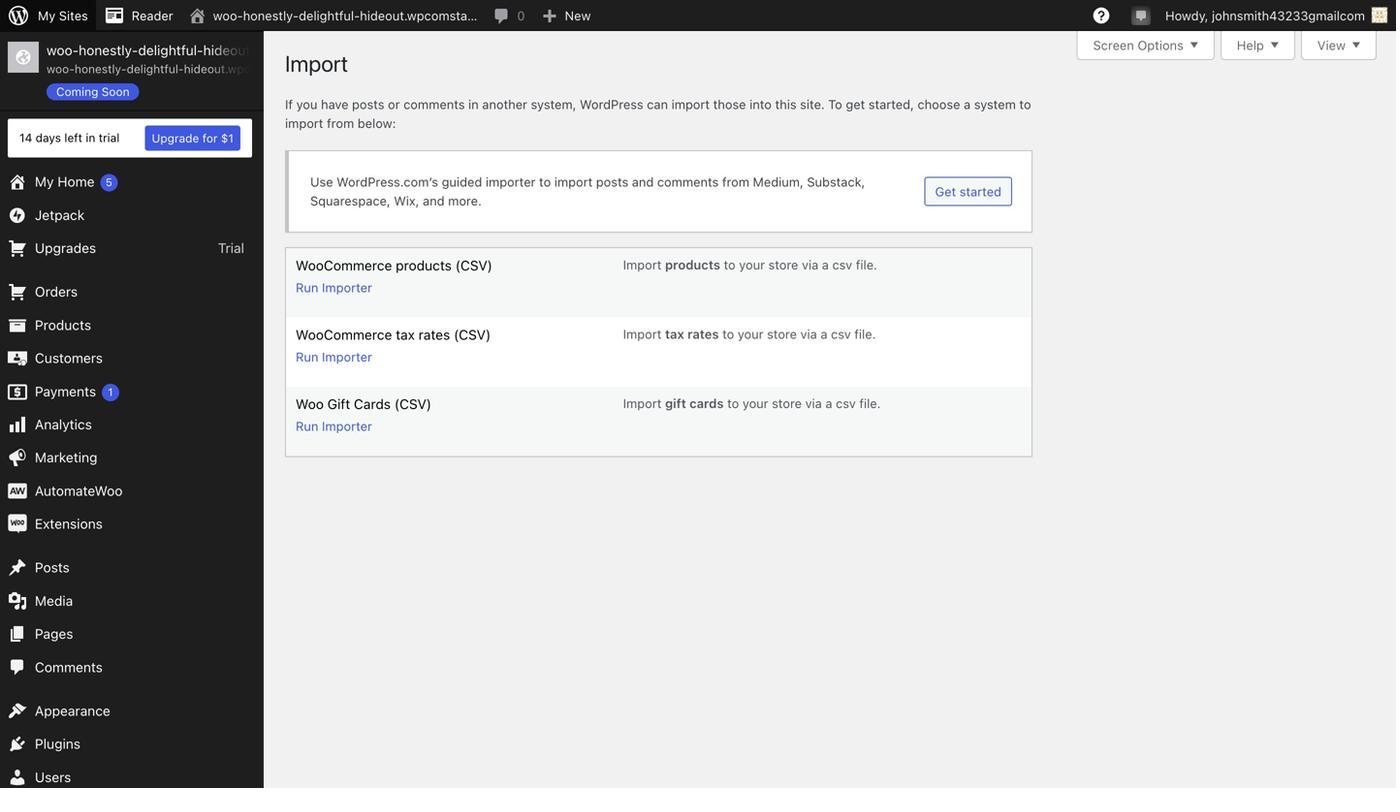 Task type: vqa. For each thing, say whether or not it's contained in the screenshot.


Task type: describe. For each thing, give the bounding box(es) containing it.
import for import tax rates to your store via a csv file.
[[623, 327, 662, 341]]

file. for woo gift cards (csv)
[[860, 396, 881, 411]]

1 vertical spatial hideout.wpcomstaging.com
[[184, 62, 335, 76]]

delightful- for hideout.wpcomstaging.com
[[138, 42, 203, 58]]

posts link
[[0, 552, 264, 585]]

importer inside woocommerce products (csv) run importer
[[322, 280, 372, 295]]

johnsmith43233gmailcom
[[1212, 8, 1366, 23]]

0 vertical spatial csv
[[833, 257, 853, 272]]

from inside the use wordpress.com's guided importer to import posts and comments from medium, substack, squarespace, wix, and more.
[[722, 174, 750, 189]]

products link
[[0, 309, 264, 342]]

tax for import
[[665, 327, 685, 341]]

woo gift cards (csv) run importer
[[296, 396, 432, 433]]

extensions
[[35, 516, 103, 532]]

payments 1
[[35, 383, 113, 399]]

screen
[[1094, 38, 1135, 52]]

pages
[[35, 626, 73, 642]]

(csv) for woocommerce tax rates (csv)
[[454, 327, 491, 343]]

for
[[202, 132, 218, 145]]

payments
[[35, 383, 96, 399]]

$1
[[221, 132, 234, 145]]

import for import
[[285, 50, 348, 77]]

use
[[310, 174, 333, 189]]

file. for woocommerce tax rates (csv)
[[855, 327, 876, 341]]

medium,
[[753, 174, 804, 189]]

media link
[[0, 585, 264, 618]]

new link
[[533, 0, 599, 31]]

upgrade for $1
[[152, 132, 234, 145]]

14 days left in trial
[[19, 131, 120, 145]]

help button
[[1221, 31, 1296, 60]]

via for woocommerce tax rates (csv)
[[801, 327, 817, 341]]

in inside navigation
[[86, 131, 95, 145]]

tax for woocommerce
[[396, 327, 415, 343]]

run importer link for woocommerce tax rates (csv)
[[296, 350, 372, 364]]

if you have posts or comments in another system, wordpress can import those into this site. to get started, choose a system to import from below:
[[285, 97, 1032, 130]]

or
[[388, 97, 400, 111]]

woo-honestly-delightful-hideout.wpcomsta…
[[213, 8, 478, 23]]

days
[[36, 131, 61, 145]]

orders
[[35, 284, 78, 300]]

substack,
[[807, 174, 866, 189]]

sites
[[59, 8, 88, 23]]

products for to
[[665, 257, 721, 272]]

have
[[321, 97, 349, 111]]

upgrade
[[152, 132, 199, 145]]

those
[[714, 97, 746, 111]]

customers link
[[0, 342, 264, 375]]

jetpack
[[35, 207, 85, 223]]

customers
[[35, 350, 103, 366]]

0 vertical spatial file.
[[856, 257, 878, 272]]

importer for gift
[[322, 419, 372, 433]]

upgrade for $1 button
[[145, 126, 241, 151]]

into
[[750, 97, 772, 111]]

more.
[[448, 193, 482, 208]]

reader link
[[96, 0, 181, 31]]

woocommerce products (csv) run importer
[[296, 257, 493, 295]]

2 vertical spatial woo-
[[47, 62, 75, 76]]

screen options button
[[1077, 31, 1215, 60]]

users link
[[0, 761, 264, 789]]

marketing
[[35, 450, 97, 466]]

my sites
[[38, 8, 88, 23]]

gift
[[665, 396, 687, 411]]

marketing link
[[0, 441, 264, 475]]

woo-honestly-delightful-hideout.wpcomstaging.com woo-honestly-delightful-hideout.wpcomstaging.com coming soon
[[47, 42, 376, 98]]

store for woo gift cards (csv)
[[772, 396, 802, 411]]

left
[[64, 131, 82, 145]]

get
[[846, 97, 865, 111]]

1
[[108, 386, 113, 398]]

started,
[[869, 97, 915, 111]]

(csv) for woo gift cards (csv)
[[395, 396, 432, 412]]

woocommerce tax rates (csv) run importer
[[296, 327, 491, 364]]

howdy,
[[1166, 8, 1209, 23]]

howdy, johnsmith43233gmailcom
[[1166, 8, 1366, 23]]

extensions link
[[0, 508, 264, 541]]

main menu navigation
[[0, 31, 376, 789]]

import inside the use wordpress.com's guided importer to import posts and comments from medium, substack, squarespace, wix, and more.
[[555, 174, 593, 189]]

screen options
[[1094, 38, 1184, 52]]

can
[[647, 97, 668, 111]]

orders link
[[0, 276, 264, 309]]

0 vertical spatial via
[[802, 257, 819, 272]]

0 vertical spatial store
[[769, 257, 799, 272]]

guided
[[442, 174, 482, 189]]

toolbar navigation
[[0, 0, 1397, 35]]

store for woocommerce tax rates (csv)
[[767, 327, 797, 341]]

0 link
[[485, 0, 533, 31]]

woo- for hideout.wpcomsta…
[[213, 8, 243, 23]]

wordpress.com's
[[337, 174, 438, 189]]

rates for to
[[688, 327, 719, 341]]

appearance link
[[0, 695, 264, 728]]

my sites link
[[0, 0, 96, 31]]

delightful- for hideout.wpcomsta…
[[299, 8, 360, 23]]

comments link
[[0, 651, 264, 684]]

1 horizontal spatial and
[[632, 174, 654, 189]]

you
[[296, 97, 318, 111]]

csv for woocommerce tax rates (csv)
[[831, 327, 851, 341]]

importer
[[486, 174, 536, 189]]

import products to your store via a csv file.
[[623, 257, 878, 272]]

options
[[1138, 38, 1184, 52]]



Task type: locate. For each thing, give the bounding box(es) containing it.
via
[[802, 257, 819, 272], [801, 327, 817, 341], [806, 396, 822, 411]]

1 vertical spatial from
[[722, 174, 750, 189]]

woo-honestly-delightful-hideout.wpcomsta… link
[[181, 0, 485, 31]]

delightful- inside woo-honestly-delightful-hideout.wpcomsta… link
[[299, 8, 360, 23]]

1 vertical spatial your
[[738, 327, 764, 341]]

my for home
[[35, 174, 54, 190]]

(csv) inside woo gift cards (csv) run importer
[[395, 396, 432, 412]]

2 run importer link from the top
[[296, 350, 372, 364]]

squarespace,
[[310, 193, 391, 208]]

1 horizontal spatial import
[[555, 174, 593, 189]]

new
[[565, 8, 591, 23]]

posts up below:
[[352, 97, 385, 111]]

0 vertical spatial posts
[[352, 97, 385, 111]]

1 horizontal spatial from
[[722, 174, 750, 189]]

1 run from the top
[[296, 280, 319, 295]]

1 vertical spatial my
[[35, 174, 54, 190]]

1 vertical spatial and
[[423, 193, 445, 208]]

1 vertical spatial run importer link
[[296, 350, 372, 364]]

import
[[285, 50, 348, 77], [623, 257, 662, 272], [623, 327, 662, 341], [623, 396, 662, 411]]

2 horizontal spatial import
[[672, 97, 710, 111]]

0 horizontal spatial tax
[[396, 327, 415, 343]]

products
[[35, 317, 91, 333]]

my left sites
[[38, 8, 56, 23]]

wix,
[[394, 193, 419, 208]]

woocommerce
[[296, 257, 392, 273], [296, 327, 392, 343]]

csv for woo gift cards (csv)
[[836, 396, 856, 411]]

import tax rates to your store via a csv file.
[[623, 327, 876, 341]]

run importer link for woo gift cards (csv)
[[296, 419, 372, 433]]

from inside the if you have posts or comments in another system, wordpress can import those into this site. to get started, choose a system to import from below:
[[327, 116, 354, 130]]

use wordpress.com's guided importer to import posts and comments from medium, substack, squarespace, wix, and more.
[[310, 174, 866, 208]]

via for woo gift cards (csv)
[[806, 396, 822, 411]]

woo- up woo-honestly-delightful-hideout.wpcomstaging.com woo-honestly-delightful-hideout.wpcomstaging.com coming soon
[[213, 8, 243, 23]]

store up 'import gift cards to your store via a csv file.'
[[767, 327, 797, 341]]

0 vertical spatial honestly-
[[243, 8, 299, 23]]

pages link
[[0, 618, 264, 651]]

woocommerce inside woocommerce products (csv) run importer
[[296, 257, 392, 273]]

posts
[[352, 97, 385, 111], [596, 174, 629, 189]]

my
[[38, 8, 56, 23], [35, 174, 54, 190]]

rates inside woocommerce tax rates (csv) run importer
[[419, 327, 450, 343]]

tax inside woocommerce tax rates (csv) run importer
[[396, 327, 415, 343]]

0 horizontal spatial rates
[[419, 327, 450, 343]]

honestly-
[[243, 8, 299, 23], [79, 42, 138, 58], [75, 62, 127, 76]]

plugins
[[35, 736, 81, 752]]

0 vertical spatial run
[[296, 280, 319, 295]]

3 run importer link from the top
[[296, 419, 372, 433]]

importer down gift
[[322, 419, 372, 433]]

wordpress
[[580, 97, 644, 111]]

1 vertical spatial woo-
[[47, 42, 79, 58]]

products down "wix,"
[[396, 257, 452, 273]]

2 vertical spatial importer
[[322, 419, 372, 433]]

run up the woo
[[296, 350, 319, 364]]

and right "wix,"
[[423, 193, 445, 208]]

(csv) inside woocommerce tax rates (csv) run importer
[[454, 327, 491, 343]]

help
[[1238, 38, 1265, 52]]

2 vertical spatial run
[[296, 419, 319, 433]]

importer up gift
[[322, 350, 372, 364]]

importer
[[322, 280, 372, 295], [322, 350, 372, 364], [322, 419, 372, 433]]

import right the importer on the left top
[[555, 174, 593, 189]]

0
[[517, 8, 525, 23]]

import gift cards to your store via a csv file.
[[623, 396, 881, 411]]

0 vertical spatial importer
[[322, 280, 372, 295]]

tax
[[396, 327, 415, 343], [665, 327, 685, 341]]

1 horizontal spatial tax
[[665, 327, 685, 341]]

my inside toolbar navigation
[[38, 8, 56, 23]]

2 vertical spatial csv
[[836, 396, 856, 411]]

store up "import tax rates to your store via a csv file."
[[769, 257, 799, 272]]

3 run from the top
[[296, 419, 319, 433]]

tax down woocommerce products (csv) run importer
[[396, 327, 415, 343]]

2 importer from the top
[[322, 350, 372, 364]]

from
[[327, 116, 354, 130], [722, 174, 750, 189]]

reader
[[132, 8, 173, 23]]

users
[[35, 770, 71, 786]]

1 horizontal spatial comments
[[658, 174, 719, 189]]

1 vertical spatial file.
[[855, 327, 876, 341]]

1 woocommerce from the top
[[296, 257, 392, 273]]

home
[[58, 174, 95, 190]]

to inside the use wordpress.com's guided importer to import posts and comments from medium, substack, squarespace, wix, and more.
[[539, 174, 551, 189]]

run for woocommerce
[[296, 350, 319, 364]]

system
[[975, 97, 1016, 111]]

2 rates from the left
[[688, 327, 719, 341]]

notification image
[[1134, 7, 1149, 22]]

rates up cards
[[688, 327, 719, 341]]

2 vertical spatial delightful-
[[127, 62, 184, 76]]

0 horizontal spatial and
[[423, 193, 445, 208]]

automatewoo link
[[0, 475, 264, 508]]

importer inside woocommerce tax rates (csv) run importer
[[322, 350, 372, 364]]

in inside the if you have posts or comments in another system, wordpress can import those into this site. to get started, choose a system to import from below:
[[469, 97, 479, 111]]

comments right or
[[404, 97, 465, 111]]

0 horizontal spatial comments
[[404, 97, 465, 111]]

1 vertical spatial csv
[[831, 327, 851, 341]]

woo- inside toolbar navigation
[[213, 8, 243, 23]]

0 vertical spatial and
[[632, 174, 654, 189]]

to up "import tax rates to your store via a csv file."
[[724, 257, 736, 272]]

from down have
[[327, 116, 354, 130]]

run inside woocommerce tax rates (csv) run importer
[[296, 350, 319, 364]]

and down the if you have posts or comments in another system, wordpress can import those into this site. to get started, choose a system to import from below:
[[632, 174, 654, 189]]

5
[[106, 176, 112, 189]]

woocommerce inside woocommerce tax rates (csv) run importer
[[296, 327, 392, 343]]

2 vertical spatial honestly-
[[75, 62, 127, 76]]

to right the importer on the left top
[[539, 174, 551, 189]]

0 horizontal spatial posts
[[352, 97, 385, 111]]

1 horizontal spatial products
[[665, 257, 721, 272]]

site.
[[800, 97, 825, 111]]

delightful- up have
[[299, 8, 360, 23]]

honestly- for hideout.wpcomstaging.com
[[79, 42, 138, 58]]

my left the home
[[35, 174, 54, 190]]

2 tax from the left
[[665, 327, 685, 341]]

1 vertical spatial honestly-
[[79, 42, 138, 58]]

run down the "squarespace,"
[[296, 280, 319, 295]]

1 horizontal spatial posts
[[596, 174, 629, 189]]

3 importer from the top
[[322, 419, 372, 433]]

to
[[829, 97, 843, 111]]

gift
[[328, 396, 350, 412]]

and
[[632, 174, 654, 189], [423, 193, 445, 208]]

started
[[960, 184, 1002, 199]]

1 products from the left
[[396, 257, 452, 273]]

posts
[[35, 560, 70, 576]]

0 horizontal spatial from
[[327, 116, 354, 130]]

via down "import tax rates to your store via a csv file."
[[806, 396, 822, 411]]

run importer link up gift
[[296, 350, 372, 364]]

comments inside the if you have posts or comments in another system, wordpress can import those into this site. to get started, choose a system to import from below:
[[404, 97, 465, 111]]

0 vertical spatial comments
[[404, 97, 465, 111]]

2 run from the top
[[296, 350, 319, 364]]

0 vertical spatial delightful-
[[299, 8, 360, 23]]

0 vertical spatial hideout.wpcomstaging.com
[[203, 42, 376, 58]]

tax up gift
[[665, 327, 685, 341]]

jetpack link
[[0, 199, 264, 232]]

import right can
[[672, 97, 710, 111]]

1 vertical spatial (csv)
[[454, 327, 491, 343]]

run inside woocommerce products (csv) run importer
[[296, 280, 319, 295]]

import for import gift cards to your store via a csv file.
[[623, 396, 662, 411]]

to
[[1020, 97, 1032, 111], [539, 174, 551, 189], [724, 257, 736, 272], [723, 327, 735, 341], [728, 396, 739, 411]]

1 vertical spatial posts
[[596, 174, 629, 189]]

1 vertical spatial importer
[[322, 350, 372, 364]]

trial
[[218, 240, 244, 256]]

woocommerce up gift
[[296, 327, 392, 343]]

run
[[296, 280, 319, 295], [296, 350, 319, 364], [296, 419, 319, 433]]

below:
[[358, 116, 396, 130]]

1 vertical spatial delightful-
[[138, 42, 203, 58]]

soon
[[102, 85, 130, 98]]

2 woocommerce from the top
[[296, 327, 392, 343]]

another
[[482, 97, 528, 111]]

to inside the if you have posts or comments in another system, wordpress can import those into this site. to get started, choose a system to import from below:
[[1020, 97, 1032, 111]]

cards
[[354, 396, 391, 412]]

from left medium,
[[722, 174, 750, 189]]

hideout.wpcomsta…
[[360, 8, 478, 23]]

posts inside the use wordpress.com's guided importer to import posts and comments from medium, substack, squarespace, wix, and more.
[[596, 174, 629, 189]]

in right 'left'
[[86, 131, 95, 145]]

a inside the if you have posts or comments in another system, wordpress can import those into this site. to get started, choose a system to import from below:
[[964, 97, 971, 111]]

run down the woo
[[296, 419, 319, 433]]

analytics link
[[0, 408, 264, 441]]

honestly- inside woo-honestly-delightful-hideout.wpcomsta… link
[[243, 8, 299, 23]]

run for woo
[[296, 419, 319, 433]]

plugins link
[[0, 728, 264, 761]]

(csv) inside woocommerce products (csv) run importer
[[456, 257, 493, 273]]

(csv)
[[456, 257, 493, 273], [454, 327, 491, 343], [395, 396, 432, 412]]

2 vertical spatial (csv)
[[395, 396, 432, 412]]

this
[[776, 97, 797, 111]]

cards
[[690, 396, 724, 411]]

2 vertical spatial via
[[806, 396, 822, 411]]

posts down wordpress
[[596, 174, 629, 189]]

delightful- down reader
[[138, 42, 203, 58]]

in left another
[[469, 97, 479, 111]]

products for (csv)
[[396, 257, 452, 273]]

to right cards
[[728, 396, 739, 411]]

run importer link down gift
[[296, 419, 372, 433]]

1 run importer link from the top
[[296, 280, 372, 295]]

delightful- up "soon"
[[127, 62, 184, 76]]

0 vertical spatial (csv)
[[456, 257, 493, 273]]

comments inside the use wordpress.com's guided importer to import posts and comments from medium, substack, squarespace, wix, and more.
[[658, 174, 719, 189]]

0 horizontal spatial import
[[285, 116, 323, 130]]

importer for tax
[[322, 350, 372, 364]]

trial
[[99, 131, 120, 145]]

csv
[[833, 257, 853, 272], [831, 327, 851, 341], [836, 396, 856, 411]]

woo- for hideout.wpcomstaging.com
[[47, 42, 79, 58]]

2 vertical spatial store
[[772, 396, 802, 411]]

run importer link for woocommerce products (csv)
[[296, 280, 372, 295]]

2 vertical spatial file.
[[860, 396, 881, 411]]

1 horizontal spatial rates
[[688, 327, 719, 341]]

comments down the if you have posts or comments in another system, wordpress can import those into this site. to get started, choose a system to import from below:
[[658, 174, 719, 189]]

to right the system
[[1020, 97, 1032, 111]]

import for import products to your store via a csv file.
[[623, 257, 662, 272]]

0 vertical spatial my
[[38, 8, 56, 23]]

2 vertical spatial import
[[555, 174, 593, 189]]

view button
[[1302, 31, 1377, 60]]

my for sites
[[38, 8, 56, 23]]

1 tax from the left
[[396, 327, 415, 343]]

importer inside woo gift cards (csv) run importer
[[322, 419, 372, 433]]

importer up woocommerce tax rates (csv) run importer
[[322, 280, 372, 295]]

1 horizontal spatial in
[[469, 97, 479, 111]]

2 vertical spatial your
[[743, 396, 769, 411]]

0 vertical spatial woo-
[[213, 8, 243, 23]]

2 vertical spatial run importer link
[[296, 419, 372, 433]]

your right cards
[[743, 396, 769, 411]]

rates
[[419, 327, 450, 343], [688, 327, 719, 341]]

2 products from the left
[[665, 257, 721, 272]]

import down you
[[285, 116, 323, 130]]

get started link
[[925, 177, 1013, 206]]

rates for (csv)
[[419, 327, 450, 343]]

upgrades
[[35, 240, 96, 256]]

1 vertical spatial comments
[[658, 174, 719, 189]]

products inside woocommerce products (csv) run importer
[[396, 257, 452, 273]]

1 vertical spatial store
[[767, 327, 797, 341]]

your down import products to your store via a csv file. on the top
[[738, 327, 764, 341]]

coming
[[56, 85, 98, 98]]

hideout.wpcomstaging.com
[[203, 42, 376, 58], [184, 62, 335, 76]]

1 vertical spatial via
[[801, 327, 817, 341]]

0 vertical spatial from
[[327, 116, 354, 130]]

my inside the main menu navigation
[[35, 174, 54, 190]]

to up cards
[[723, 327, 735, 341]]

honestly- for hideout.wpcomsta…
[[243, 8, 299, 23]]

store down "import tax rates to your store via a csv file."
[[772, 396, 802, 411]]

analytics
[[35, 417, 92, 433]]

woo
[[296, 396, 324, 412]]

products up "import tax rates to your store via a csv file."
[[665, 257, 721, 272]]

0 horizontal spatial products
[[396, 257, 452, 273]]

view
[[1318, 38, 1346, 52]]

run importer link
[[296, 280, 372, 295], [296, 350, 372, 364], [296, 419, 372, 433]]

0 vertical spatial woocommerce
[[296, 257, 392, 273]]

system,
[[531, 97, 577, 111]]

run inside woo gift cards (csv) run importer
[[296, 419, 319, 433]]

your up "import tax rates to your store via a csv file."
[[739, 257, 765, 272]]

1 vertical spatial import
[[285, 116, 323, 130]]

woocommerce down the "squarespace,"
[[296, 257, 392, 273]]

media
[[35, 593, 73, 609]]

via up 'import gift cards to your store via a csv file.'
[[801, 327, 817, 341]]

rates down woocommerce products (csv) run importer
[[419, 327, 450, 343]]

14
[[19, 131, 32, 145]]

run importer link up woocommerce tax rates (csv) run importer
[[296, 280, 372, 295]]

0 vertical spatial your
[[739, 257, 765, 272]]

a
[[964, 97, 971, 111], [822, 257, 829, 272], [821, 327, 828, 341], [826, 396, 833, 411]]

appearance
[[35, 703, 110, 719]]

posts inside the if you have posts or comments in another system, wordpress can import those into this site. to get started, choose a system to import from below:
[[352, 97, 385, 111]]

via down substack,
[[802, 257, 819, 272]]

0 vertical spatial in
[[469, 97, 479, 111]]

0 vertical spatial run importer link
[[296, 280, 372, 295]]

woo- up coming
[[47, 62, 75, 76]]

delightful-
[[299, 8, 360, 23], [138, 42, 203, 58], [127, 62, 184, 76]]

1 vertical spatial run
[[296, 350, 319, 364]]

comments
[[35, 659, 103, 675]]

1 vertical spatial woocommerce
[[296, 327, 392, 343]]

woo- down my sites at the left top of the page
[[47, 42, 79, 58]]

woocommerce for woocommerce tax rates (csv)
[[296, 327, 392, 343]]

in
[[469, 97, 479, 111], [86, 131, 95, 145]]

get
[[936, 184, 957, 199]]

your for woo gift cards (csv)
[[743, 396, 769, 411]]

1 importer from the top
[[322, 280, 372, 295]]

0 vertical spatial import
[[672, 97, 710, 111]]

0 horizontal spatial in
[[86, 131, 95, 145]]

your for woocommerce tax rates (csv)
[[738, 327, 764, 341]]

1 rates from the left
[[419, 327, 450, 343]]

woocommerce for woocommerce products (csv)
[[296, 257, 392, 273]]

1 vertical spatial in
[[86, 131, 95, 145]]



